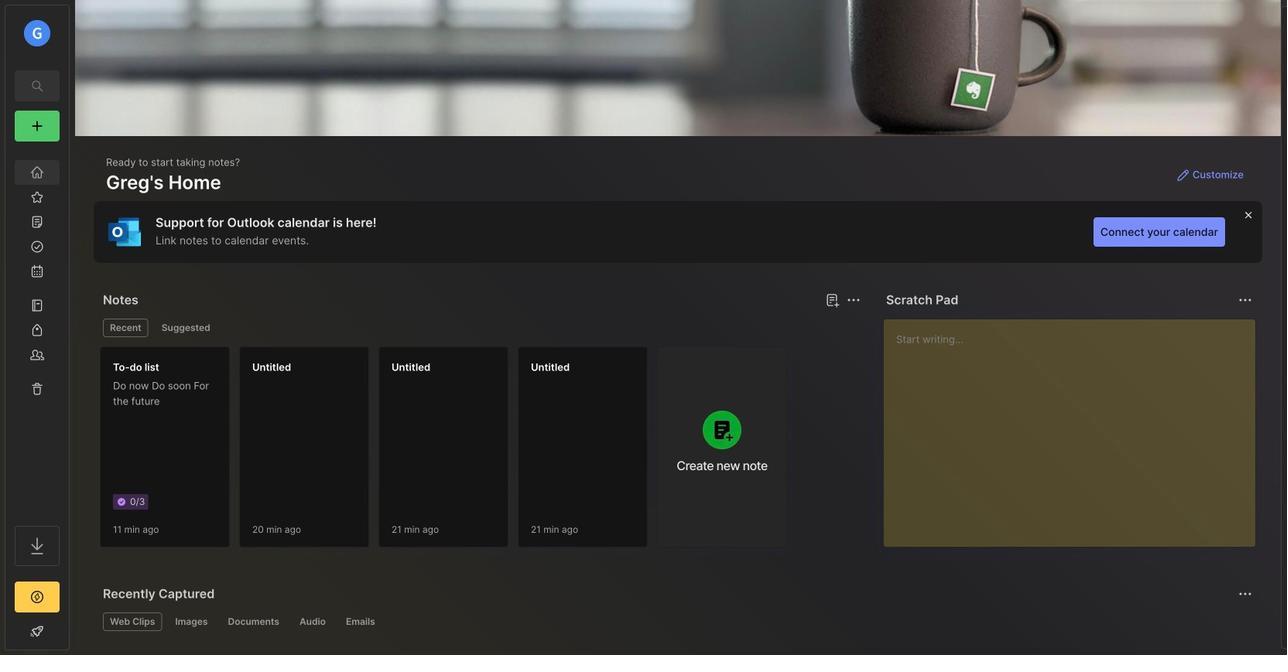 Task type: describe. For each thing, give the bounding box(es) containing it.
more actions image
[[1236, 291, 1255, 310]]

tree inside main element
[[5, 151, 69, 512]]

Help and Learning task checklist field
[[5, 619, 69, 644]]

2 tab list from the top
[[103, 613, 1250, 632]]

edit search image
[[28, 77, 46, 95]]

Account field
[[5, 18, 69, 49]]

Start writing… text field
[[896, 320, 1255, 535]]



Task type: locate. For each thing, give the bounding box(es) containing it.
0 horizontal spatial more actions field
[[843, 290, 865, 311]]

more actions image
[[845, 291, 863, 310]]

1 more actions field from the left
[[843, 290, 865, 311]]

1 vertical spatial tab list
[[103, 613, 1250, 632]]

main element
[[0, 0, 74, 656]]

1 tab list from the top
[[103, 319, 858, 337]]

upgrade image
[[28, 588, 46, 607]]

1 horizontal spatial more actions field
[[1235, 290, 1256, 311]]

tab
[[103, 319, 148, 337], [155, 319, 217, 337], [103, 613, 162, 632], [168, 613, 215, 632], [221, 613, 286, 632], [293, 613, 333, 632], [339, 613, 382, 632]]

row group
[[100, 347, 797, 557]]

home image
[[29, 165, 45, 180]]

account image
[[24, 20, 50, 46]]

tree
[[5, 151, 69, 512]]

More actions field
[[843, 290, 865, 311], [1235, 290, 1256, 311]]

2 more actions field from the left
[[1235, 290, 1256, 311]]

tab list
[[103, 319, 858, 337], [103, 613, 1250, 632]]

0 vertical spatial tab list
[[103, 319, 858, 337]]

click to expand image
[[68, 627, 79, 646]]



Task type: vqa. For each thing, say whether or not it's contained in the screenshot.
Anytime.
no



